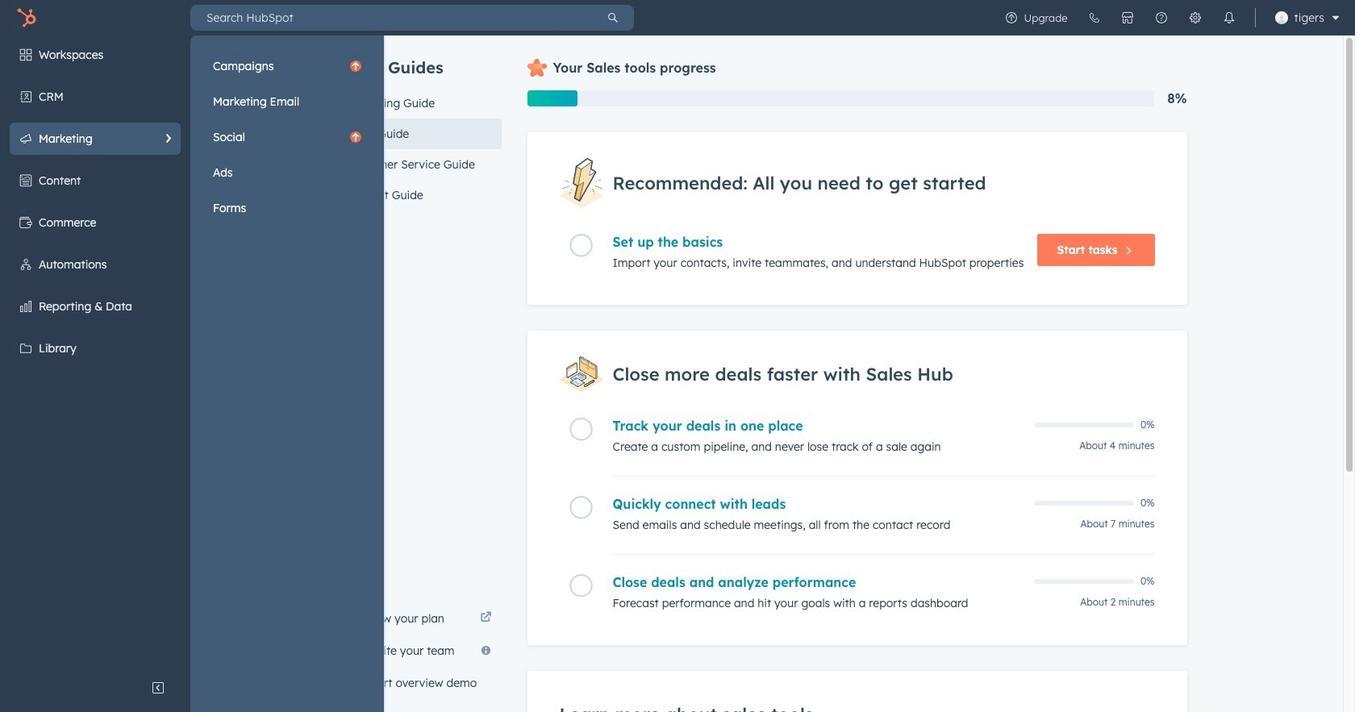 Task type: locate. For each thing, give the bounding box(es) containing it.
settings image
[[1189, 11, 1202, 24]]

link opens in a new window image
[[480, 612, 492, 624]]

menu
[[994, 0, 1346, 35], [0, 35, 384, 712], [205, 50, 369, 224]]

notifications image
[[1223, 11, 1236, 24]]

progress bar
[[527, 90, 577, 106]]

marketplaces image
[[1121, 11, 1134, 24]]



Task type: vqa. For each thing, say whether or not it's contained in the screenshot.
HOWARD N/A icon
yes



Task type: describe. For each thing, give the bounding box(es) containing it.
Search HubSpot search field
[[190, 5, 592, 31]]

link opens in a new window image
[[480, 609, 492, 628]]

help image
[[1155, 11, 1168, 24]]

howard n/a image
[[1275, 11, 1288, 24]]

user guides element
[[337, 35, 501, 211]]



